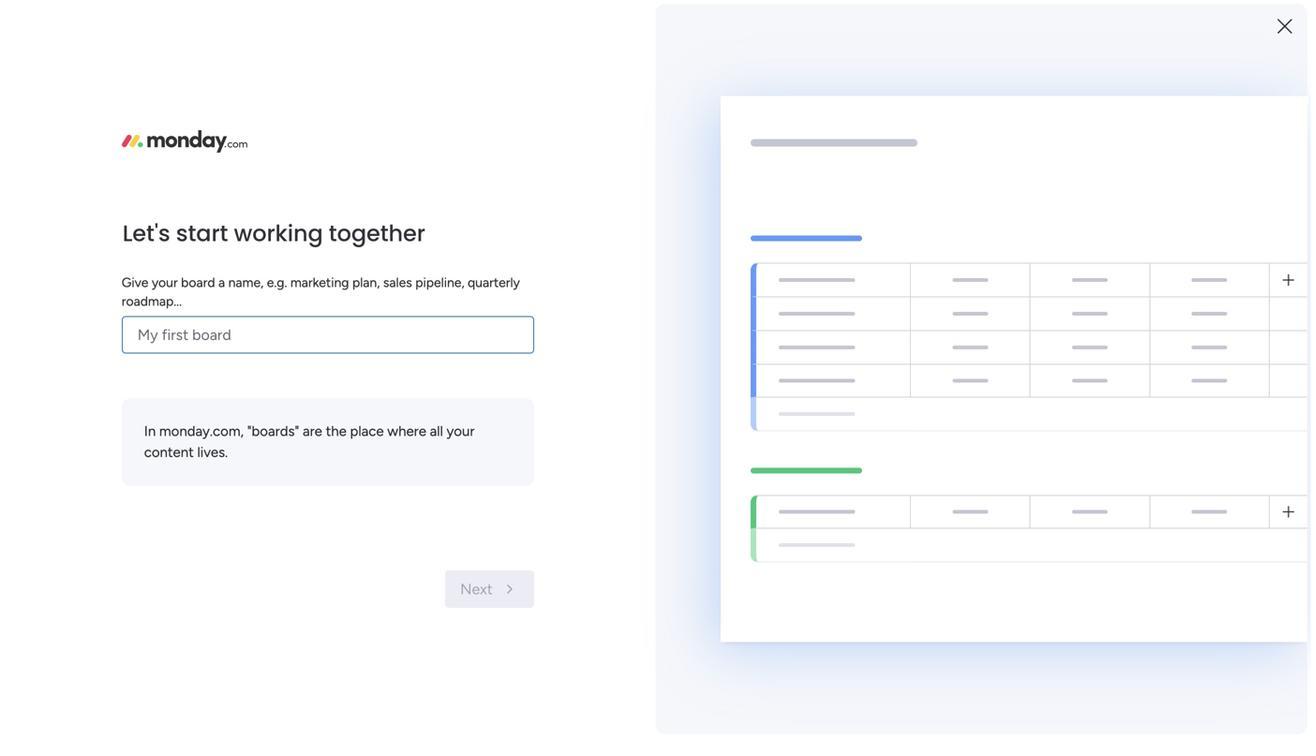 Task type: locate. For each thing, give the bounding box(es) containing it.
main workspace
[[43, 149, 154, 167]]

are
[[303, 423, 322, 440]]

management up "roadmap..."
[[90, 233, 167, 249]]

give
[[1072, 61, 1100, 78], [122, 275, 149, 291]]

give your board a name, e.g. marketing plan, sales pipeline, quarterly roadmap...
[[122, 275, 520, 309]]

give up feedback
[[1072, 61, 1100, 78]]

workspace for main workspace work management
[[419, 568, 501, 588]]

made
[[1058, 574, 1095, 592]]

0 horizontal spatial your
[[152, 275, 178, 291]]

0 vertical spatial give
[[1072, 61, 1100, 78]]

where
[[388, 423, 427, 440]]

your right all
[[447, 423, 475, 440]]

learn
[[1002, 676, 1040, 694]]

give inside give feedback
[[1072, 61, 1100, 78]]

1 vertical spatial workspace
[[419, 568, 501, 588]]

circle o image for install
[[1031, 296, 1043, 310]]

management
[[90, 233, 167, 249], [394, 344, 485, 362]]

1 vertical spatial give
[[122, 275, 149, 291]]

start
[[176, 218, 228, 249]]

board
[[181, 275, 215, 291]]

0 horizontal spatial give
[[122, 275, 149, 291]]

project management down sales
[[340, 344, 485, 362]]

0 vertical spatial circle o image
[[1031, 272, 1043, 286]]

quick search button
[[1149, 61, 1284, 99]]

1 horizontal spatial main
[[379, 568, 415, 588]]

your up "roadmap..."
[[152, 275, 178, 291]]

invite team members (0/1)
[[1049, 246, 1218, 263]]

circle o image for complete
[[1031, 272, 1043, 286]]

1 horizontal spatial management
[[394, 344, 485, 362]]

complete profile link
[[1031, 268, 1284, 289]]

management inside list box
[[90, 233, 167, 249]]

workspace up management
[[419, 568, 501, 588]]

learn & get inspired
[[1002, 676, 1137, 694]]

1 vertical spatial your
[[447, 423, 475, 440]]

1 circle o image from the top
[[1031, 272, 1043, 286]]

option
[[0, 224, 239, 228]]

add to favorites image
[[531, 343, 550, 362]]

your up "made"
[[1057, 552, 1086, 569]]

1 horizontal spatial your
[[447, 423, 475, 440]]

circle o image left install
[[1031, 296, 1043, 310]]

monday.com,
[[159, 423, 244, 440]]

all
[[430, 423, 443, 440]]

circle o image
[[1031, 272, 1043, 286], [1031, 296, 1043, 310]]

workspace inside main workspace work management
[[419, 568, 501, 588]]

quarterly
[[468, 275, 520, 291]]

minutes
[[1171, 552, 1225, 569]]

1 vertical spatial management
[[394, 344, 485, 362]]

place
[[350, 423, 384, 440]]

give for give your board a name, e.g. marketing plan, sales pipeline, quarterly roadmap...
[[122, 275, 149, 291]]

boost
[[1014, 552, 1053, 569]]

main inside button
[[43, 149, 76, 167]]

project
[[44, 233, 86, 249], [340, 344, 391, 362]]

1 vertical spatial circle o image
[[1031, 296, 1043, 310]]

complete
[[1049, 270, 1112, 287]]

templates
[[1099, 574, 1166, 592]]

1 horizontal spatial project
[[340, 344, 391, 362]]

quick search
[[1180, 71, 1269, 89]]

get
[[1057, 676, 1080, 694]]

1 vertical spatial project
[[340, 344, 391, 362]]

quick
[[1180, 71, 1218, 89]]

your inside the boost your workflow in minutes with ready-made templates
[[1057, 552, 1086, 569]]

circle o image left the complete
[[1031, 272, 1043, 286]]

1 horizontal spatial project management
[[340, 344, 485, 362]]

0 horizontal spatial project management
[[44, 233, 167, 249]]

circle o image inside complete profile link
[[1031, 272, 1043, 286]]

boost your workflow in minutes with ready-made templates
[[1014, 552, 1258, 592]]

public board image
[[313, 342, 334, 363]]

with
[[1229, 552, 1258, 569]]

2 horizontal spatial your
[[1057, 552, 1086, 569]]

management down pipeline,
[[394, 344, 485, 362]]

0 vertical spatial main
[[43, 149, 76, 167]]

1 horizontal spatial give
[[1072, 61, 1100, 78]]

Give your board a name, e.g. marketing plan, sales pipeline, quarterly roadmap... text field
[[122, 316, 534, 354]]

project management
[[44, 233, 167, 249], [340, 344, 485, 362]]

workspace inside button
[[80, 149, 154, 167]]

project left let's
[[44, 233, 86, 249]]

search
[[1222, 71, 1269, 89]]

in monday.com, "boards" are the place where all your content lives.
[[144, 423, 475, 461]]

give up "roadmap..."
[[122, 275, 149, 291]]

e.g.
[[267, 275, 287, 291]]

mobile
[[1117, 294, 1159, 311]]

project management up "roadmap..."
[[44, 233, 167, 249]]

0 vertical spatial management
[[90, 233, 167, 249]]

let's start working together
[[123, 218, 426, 249]]

project right public board image
[[340, 344, 391, 362]]

0 vertical spatial workspace
[[80, 149, 154, 167]]

sales
[[383, 275, 412, 291]]

working
[[234, 218, 323, 249]]

0 vertical spatial project
[[44, 233, 86, 249]]

invite
[[1049, 246, 1084, 263]]

0 vertical spatial your
[[152, 275, 178, 291]]

1 horizontal spatial workspace
[[419, 568, 501, 588]]

circle o image inside install our mobile app link
[[1031, 296, 1043, 310]]

main inside main workspace work management
[[379, 568, 415, 588]]

logo image
[[122, 130, 248, 153]]

0 vertical spatial project management
[[44, 233, 167, 249]]

work
[[401, 593, 431, 610]]

install
[[1049, 294, 1086, 311]]

0 horizontal spatial project
[[44, 233, 86, 249]]

workspace up let's
[[80, 149, 154, 167]]

feedback
[[1072, 82, 1130, 99]]

give inside give your board a name, e.g. marketing plan, sales pipeline, quarterly roadmap...
[[122, 275, 149, 291]]

your
[[152, 275, 178, 291], [447, 423, 475, 440], [1057, 552, 1086, 569]]

0 horizontal spatial workspace
[[80, 149, 154, 167]]

0 horizontal spatial main
[[43, 149, 76, 167]]

main
[[43, 149, 76, 167], [379, 568, 415, 588]]

2 vertical spatial your
[[1057, 552, 1086, 569]]

roadmap...
[[122, 294, 182, 309]]

complete profile
[[1049, 270, 1155, 287]]

your inside give your board a name, e.g. marketing plan, sales pipeline, quarterly roadmap...
[[152, 275, 178, 291]]

v2 bolt switch image
[[1164, 70, 1175, 90]]

profile
[[1115, 270, 1155, 287]]

workspace
[[80, 149, 154, 167], [419, 568, 501, 588]]

1 vertical spatial main
[[379, 568, 415, 588]]

2 circle o image from the top
[[1031, 296, 1043, 310]]

0 horizontal spatial management
[[90, 233, 167, 249]]



Task type: describe. For each thing, give the bounding box(es) containing it.
pipeline,
[[416, 275, 465, 291]]

noah lott image
[[1259, 8, 1289, 38]]

install our mobile app
[[1049, 294, 1189, 311]]

workflow
[[1090, 552, 1152, 569]]

invite team members (0/1) link
[[1049, 244, 1284, 265]]

marketing
[[291, 275, 349, 291]]

v2 user feedback image
[[1050, 70, 1064, 91]]

our
[[1090, 294, 1113, 311]]

your for give
[[152, 275, 178, 291]]

lottie animation element
[[598, 45, 1125, 116]]

templates image image
[[1019, 405, 1267, 534]]

install our mobile app link
[[1031, 292, 1284, 313]]

main workspace button
[[13, 142, 187, 174]]

ready-
[[1014, 574, 1058, 592]]

your inside in monday.com, "boards" are the place where all your content lives.
[[447, 423, 475, 440]]

help
[[1169, 691, 1202, 710]]

give for give feedback
[[1072, 61, 1100, 78]]

main for main workspace
[[43, 149, 76, 167]]

in
[[1156, 552, 1167, 569]]

content
[[144, 444, 194, 461]]

project inside list box
[[44, 233, 86, 249]]

management
[[435, 593, 518, 610]]

a
[[218, 275, 225, 291]]

together
[[329, 218, 426, 249]]

give feedback
[[1072, 61, 1130, 99]]

workspace for main workspace
[[80, 149, 154, 167]]

plan,
[[353, 275, 380, 291]]

let's
[[123, 218, 170, 249]]

members
[[1125, 246, 1184, 263]]

the
[[326, 423, 347, 440]]

in
[[144, 423, 156, 440]]

project management list box
[[0, 221, 239, 510]]

help button
[[1153, 685, 1218, 716]]

project management link
[[305, 190, 567, 401]]

1 vertical spatial project management
[[340, 344, 485, 362]]

main workspace work management
[[379, 568, 518, 610]]

lives.
[[197, 444, 228, 461]]

app
[[1162, 294, 1189, 311]]

getting started element
[[1002, 711, 1284, 739]]

&
[[1044, 676, 1053, 694]]

project management inside list box
[[44, 233, 167, 249]]

name,
[[228, 275, 264, 291]]

your for boost
[[1057, 552, 1086, 569]]

"boards"
[[247, 423, 299, 440]]

team
[[1088, 246, 1122, 263]]

inspired
[[1083, 676, 1137, 694]]

main for main workspace work management
[[379, 568, 415, 588]]

(0/1)
[[1187, 246, 1218, 263]]



Task type: vqa. For each thing, say whether or not it's contained in the screenshot.
option
yes



